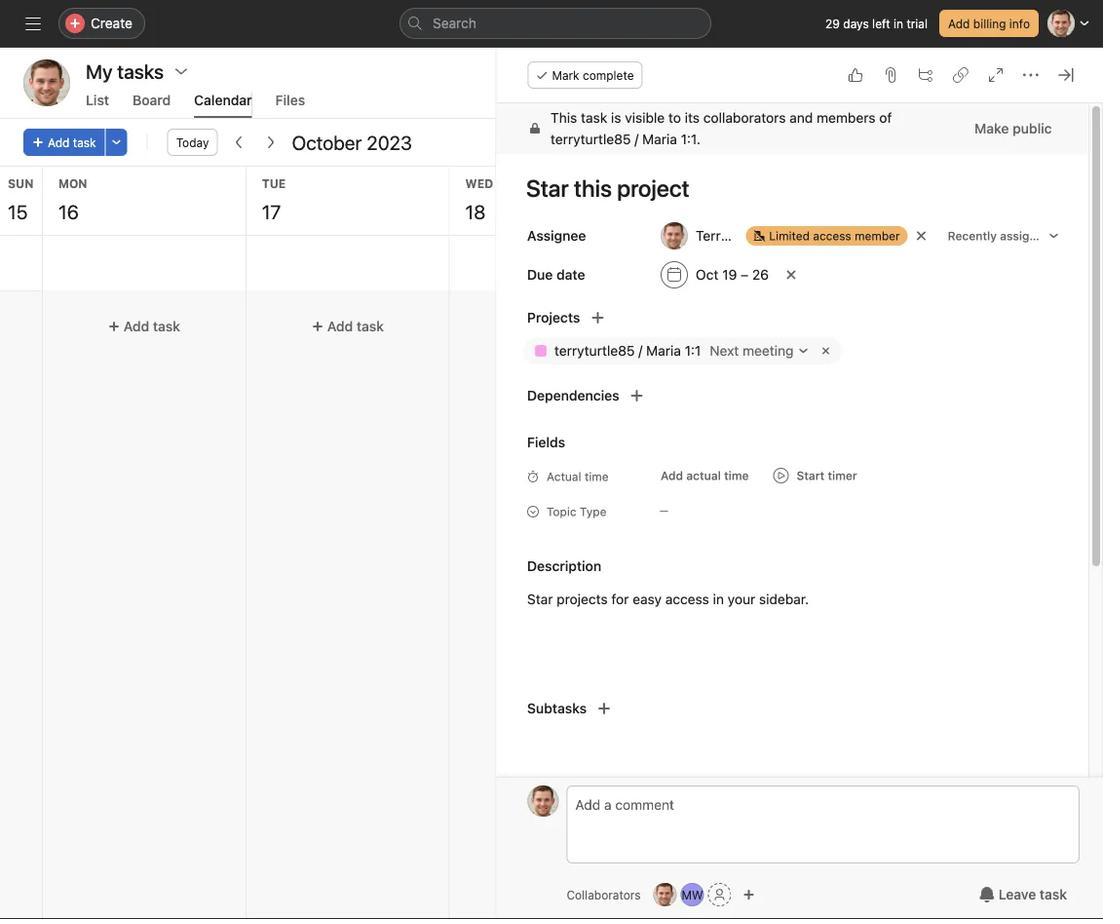 Task type: locate. For each thing, give the bounding box(es) containing it.
1 vertical spatial tt
[[536, 795, 551, 808]]

projects
[[557, 591, 609, 607]]

star
[[670, 255, 693, 268], [528, 591, 554, 607]]

tt left list
[[37, 74, 56, 92]]

1 vertical spatial terryturtle85
[[555, 343, 636, 359]]

easy
[[633, 591, 663, 607]]

16
[[59, 200, 79, 223]]

20
[[881, 200, 904, 223]]

mark complete button
[[528, 61, 643, 89]]

1 vertical spatial access
[[666, 591, 710, 607]]

/
[[635, 131, 639, 147], [639, 343, 643, 359]]

add dependencies image
[[630, 388, 645, 404]]

0 horizontal spatial tt
[[37, 74, 56, 92]]

tt
[[37, 74, 56, 92], [536, 795, 551, 808], [658, 888, 673, 902]]

terry turtle button
[[653, 218, 769, 254]]

remove assignee image
[[917, 230, 928, 242]]

in
[[894, 17, 904, 30], [714, 591, 725, 607]]

remove image
[[819, 343, 835, 359]]

october
[[292, 131, 362, 154]]

my tasks
[[86, 59, 164, 82]]

access
[[814, 229, 852, 243], [666, 591, 710, 607]]

main content containing this task is visible to its collaborators and members of terryturtle85 / maria 1:1.
[[489, 103, 1089, 920]]

1 horizontal spatial tt button
[[528, 786, 559, 817]]

0 vertical spatial 19
[[669, 200, 690, 223]]

today
[[176, 136, 209, 149]]

add subtask image
[[919, 67, 934, 83]]

19 inside the thu 19
[[669, 200, 690, 223]]

create button
[[59, 8, 145, 39]]

fields button
[[497, 429, 566, 456]]

actual
[[687, 469, 722, 483]]

terryturtle85 / maria 1:1
[[555, 343, 702, 359]]

board link
[[133, 92, 171, 118]]

add billing info
[[949, 17, 1031, 30]]

terryturtle85 down add to projects image
[[555, 343, 636, 359]]

tt left mw
[[658, 888, 673, 902]]

add task
[[48, 136, 96, 149], [124, 318, 180, 334], [327, 318, 384, 334], [531, 318, 588, 334]]

tue
[[262, 176, 286, 190]]

list
[[86, 92, 109, 108]]

make public button
[[963, 111, 1066, 146]]

0 vertical spatial star
[[670, 255, 693, 268]]

19 inside main content
[[723, 267, 738, 283]]

add actual time button
[[653, 462, 759, 489]]

tt for the left tt button
[[37, 74, 56, 92]]

leave
[[999, 887, 1037, 903]]

0 horizontal spatial in
[[714, 591, 725, 607]]

tt button left mw
[[654, 883, 677, 907]]

terry
[[697, 228, 729, 244]]

1 horizontal spatial star
[[670, 255, 693, 268]]

1 horizontal spatial time
[[725, 469, 750, 483]]

topic type
[[547, 505, 607, 519]]

tt down subtasks
[[536, 795, 551, 808]]

1 vertical spatial 19
[[723, 267, 738, 283]]

dependencies
[[528, 388, 620, 404]]

26
[[753, 267, 770, 283]]

next meeting button
[[706, 340, 815, 362]]

expand sidebar image
[[25, 16, 41, 31]]

0 vertical spatial terryturtle85
[[551, 131, 632, 147]]

star inside dialog
[[528, 591, 554, 607]]

leave task button
[[967, 878, 1080, 913]]

send feedback
[[971, 776, 1053, 790]]

29
[[826, 17, 840, 30]]

maria
[[643, 131, 678, 147], [647, 343, 682, 359]]

complete
[[583, 68, 634, 82]]

files
[[276, 92, 305, 108]]

19 down the thu
[[669, 200, 690, 223]]

actual time
[[547, 470, 609, 484]]

/ down visible
[[635, 131, 639, 147]]

19 for – 26
[[723, 267, 738, 283]]

19 left –
[[723, 267, 738, 283]]

0 horizontal spatial star
[[528, 591, 554, 607]]

0 vertical spatial tt button
[[23, 59, 70, 106]]

start
[[798, 469, 826, 483]]

star left this
[[670, 255, 693, 268]]

close details image
[[1059, 67, 1075, 83]]

star this project dialog
[[489, 48, 1104, 920]]

/ up "add dependencies" image
[[639, 343, 643, 359]]

2 vertical spatial tt button
[[654, 883, 677, 907]]

add actual time
[[662, 469, 750, 483]]

more actions image
[[111, 137, 123, 148]]

time
[[725, 469, 750, 483], [585, 470, 609, 484]]

feedback
[[1002, 776, 1053, 790]]

maria down visible
[[643, 131, 678, 147]]

star down description
[[528, 591, 554, 607]]

sat
[[1069, 176, 1092, 190]]

1 vertical spatial star
[[528, 591, 554, 607]]

1:1.
[[682, 131, 701, 147]]

—
[[661, 505, 669, 516]]

wed
[[466, 176, 494, 190]]

0 vertical spatial maria
[[643, 131, 678, 147]]

fields
[[528, 434, 566, 450]]

1 horizontal spatial in
[[894, 17, 904, 30]]

in left your at bottom
[[714, 591, 725, 607]]

next meeting
[[711, 343, 795, 359]]

0 horizontal spatial 19
[[669, 200, 690, 223]]

— button
[[653, 497, 770, 525]]

more actions for this task image
[[1024, 67, 1039, 83]]

0 horizontal spatial time
[[585, 470, 609, 484]]

0 vertical spatial in
[[894, 17, 904, 30]]

star for star this project
[[670, 255, 693, 268]]

19
[[669, 200, 690, 223], [723, 267, 738, 283]]

attachments: add a file to this task, star this project image
[[883, 67, 899, 83]]

access right limited
[[814, 229, 852, 243]]

time inside dropdown button
[[725, 469, 750, 483]]

its
[[686, 110, 701, 126]]

october 2023
[[292, 131, 412, 154]]

of
[[880, 110, 893, 126]]

1 horizontal spatial 19
[[723, 267, 738, 283]]

tue 17
[[262, 176, 286, 223]]

add billing info button
[[940, 10, 1039, 37]]

2 horizontal spatial tt
[[658, 888, 673, 902]]

mon 16
[[59, 176, 87, 223]]

add or remove collaborators image
[[744, 889, 755, 901]]

star this project
[[670, 255, 758, 268]]

terryturtle85 down is
[[551, 131, 632, 147]]

create
[[91, 15, 133, 31]]

maria left 1:1
[[647, 343, 682, 359]]

–
[[742, 267, 749, 283]]

star for star projects for easy access in your sidebar.
[[528, 591, 554, 607]]

main content
[[489, 103, 1089, 920]]

subtasks
[[528, 701, 587, 717]]

search
[[433, 15, 477, 31]]

1 vertical spatial tt button
[[528, 786, 559, 817]]

2 vertical spatial tt
[[658, 888, 673, 902]]

collaborators
[[704, 110, 787, 126]]

0 vertical spatial /
[[635, 131, 639, 147]]

Task Name text field
[[514, 166, 1066, 211]]

0 vertical spatial access
[[814, 229, 852, 243]]

terryturtle85
[[551, 131, 632, 147], [555, 343, 636, 359]]

1 vertical spatial in
[[714, 591, 725, 607]]

task
[[582, 110, 608, 126], [73, 136, 96, 149], [153, 318, 180, 334], [357, 318, 384, 334], [560, 318, 588, 334], [1040, 887, 1068, 903]]

1 horizontal spatial tt
[[536, 795, 551, 808]]

in right left
[[894, 17, 904, 30]]

terry turtle
[[697, 228, 769, 244]]

0 vertical spatial tt
[[37, 74, 56, 92]]

access right easy
[[666, 591, 710, 607]]

mark complete
[[552, 68, 634, 82]]

in inside star this project dialog
[[714, 591, 725, 607]]

tt button down subtasks
[[528, 786, 559, 817]]

clear due date image
[[786, 269, 798, 281]]

tt button left list
[[23, 59, 70, 106]]

actual
[[547, 470, 582, 484]]



Task type: vqa. For each thing, say whether or not it's contained in the screenshot.
the top tt button
yes



Task type: describe. For each thing, give the bounding box(es) containing it.
add subtasks image
[[597, 701, 613, 717]]

2 horizontal spatial tt button
[[654, 883, 677, 907]]

tt for tt button to the middle
[[536, 795, 551, 808]]

1 vertical spatial maria
[[647, 343, 682, 359]]

15
[[8, 200, 28, 223]]

info
[[1010, 17, 1031, 30]]

add inside add actual time dropdown button
[[662, 469, 684, 483]]

member
[[856, 229, 901, 243]]

0 horizontal spatial access
[[666, 591, 710, 607]]

search list box
[[400, 8, 712, 39]]

calendar link
[[194, 92, 252, 118]]

sidebar.
[[760, 591, 810, 607]]

days
[[844, 17, 870, 30]]

29 days left in trial
[[826, 17, 928, 30]]

17
[[262, 200, 281, 223]]

mark
[[552, 68, 580, 82]]

list link
[[86, 92, 109, 118]]

due date
[[528, 267, 586, 283]]

leave task
[[999, 887, 1068, 903]]

public
[[1014, 120, 1053, 137]]

project
[[720, 255, 758, 268]]

this
[[696, 255, 716, 268]]

assigned
[[1001, 229, 1052, 243]]

topic
[[547, 505, 577, 519]]

wed 18
[[466, 176, 494, 223]]

your
[[729, 591, 756, 607]]

sun 15
[[8, 176, 34, 223]]

board
[[133, 92, 171, 108]]

calendar
[[194, 92, 252, 108]]

terryturtle85 inside this task is visible to its collaborators and members of terryturtle85 / maria 1:1.
[[551, 131, 632, 147]]

oct
[[697, 267, 719, 283]]

trial
[[907, 17, 928, 30]]

projects button
[[497, 304, 581, 332]]

show options image
[[174, 63, 189, 79]]

projects
[[528, 310, 581, 326]]

oct 19 – 26
[[697, 267, 770, 283]]

add inside add billing info "button"
[[949, 17, 971, 30]]

type
[[580, 505, 607, 519]]

turtle
[[733, 228, 769, 244]]

for
[[612, 591, 630, 607]]

copy task link image
[[954, 67, 969, 83]]

left
[[873, 17, 891, 30]]

files link
[[276, 92, 305, 118]]

recently
[[949, 229, 998, 243]]

send feedback link
[[971, 774, 1053, 792]]

description
[[528, 558, 602, 574]]

star projects for easy access in your sidebar.
[[528, 591, 810, 607]]

mon
[[59, 176, 87, 190]]

1 vertical spatial /
[[639, 343, 643, 359]]

make
[[976, 120, 1010, 137]]

tt for rightmost tt button
[[658, 888, 673, 902]]

this task is visible to its collaborators and members of terryturtle85 / maria 1:1.
[[551, 110, 893, 147]]

start timer button
[[766, 462, 866, 489]]

sun
[[8, 176, 34, 190]]

19 for 19
[[669, 200, 690, 223]]

assignee
[[528, 228, 587, 244]]

collaborators
[[567, 888, 641, 902]]

mw button
[[681, 883, 705, 907]]

0 horizontal spatial tt button
[[23, 59, 70, 106]]

thu
[[669, 176, 695, 190]]

thu 19
[[669, 176, 695, 223]]

maria inside this task is visible to its collaborators and members of terryturtle85 / maria 1:1.
[[643, 131, 678, 147]]

limited access member
[[770, 229, 901, 243]]

main content inside star this project dialog
[[489, 103, 1089, 920]]

send
[[971, 776, 999, 790]]

previous week image
[[232, 135, 247, 150]]

18
[[466, 200, 486, 223]]

task inside this task is visible to its collaborators and members of terryturtle85 / maria 1:1.
[[582, 110, 608, 126]]

mw
[[682, 888, 704, 902]]

recently assigned button
[[940, 222, 1070, 250]]

full screen image
[[989, 67, 1004, 83]]

add to projects image
[[591, 310, 606, 326]]

limited
[[770, 229, 811, 243]]

this
[[551, 110, 578, 126]]

visible
[[626, 110, 666, 126]]

1:1
[[686, 343, 702, 359]]

start timer
[[798, 469, 858, 483]]

members
[[818, 110, 877, 126]]

/ inside this task is visible to its collaborators and members of terryturtle85 / maria 1:1.
[[635, 131, 639, 147]]

task inside button
[[1040, 887, 1068, 903]]

0 likes. click to like this task image
[[848, 67, 864, 83]]

next week image
[[263, 135, 278, 150]]

1 horizontal spatial access
[[814, 229, 852, 243]]

is
[[612, 110, 622, 126]]

next
[[711, 343, 740, 359]]

timer
[[829, 469, 858, 483]]

to
[[669, 110, 682, 126]]

and
[[790, 110, 814, 126]]

make public
[[976, 120, 1053, 137]]

billing
[[974, 17, 1007, 30]]



